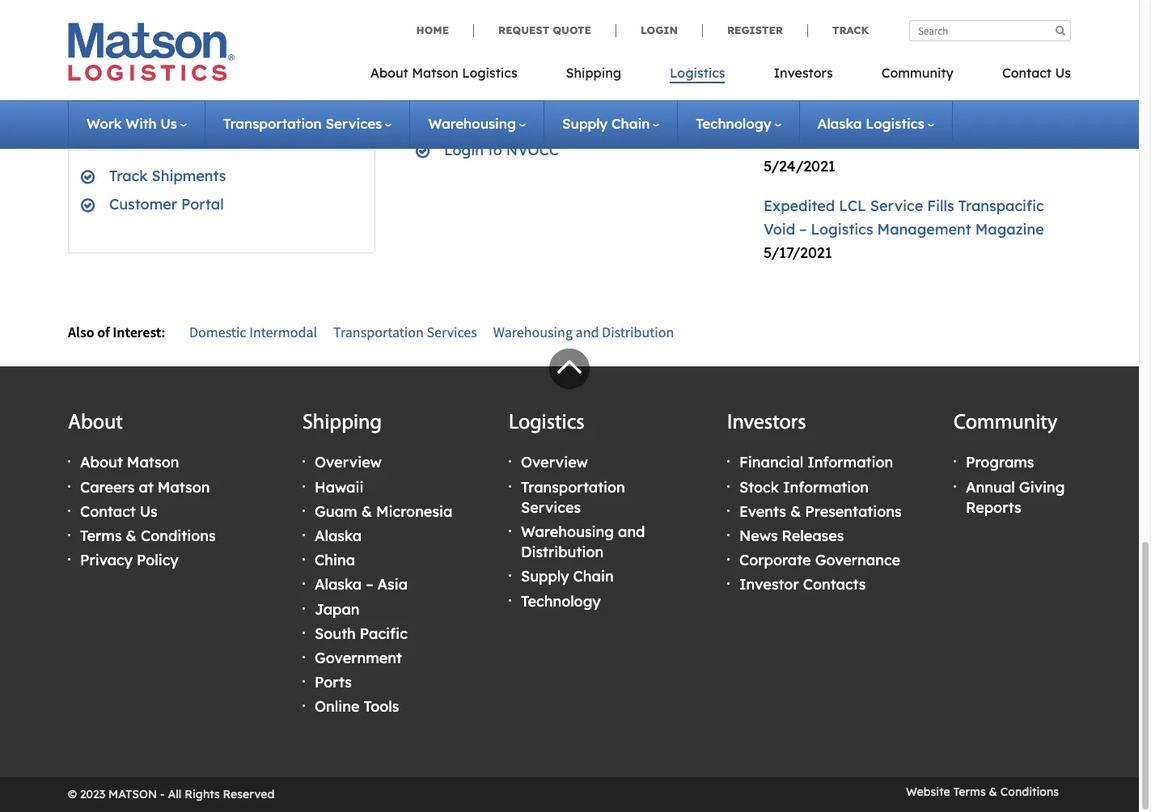 Task type: describe. For each thing, give the bounding box(es) containing it.
johnson
[[846, 111, 906, 129]]

guam
[[315, 502, 357, 521]]

investors inside top menu navigation
[[774, 65, 833, 81]]

& inside overview hawaii guam & micronesia alaska china alaska – asia japan south pacific government ports online tools
[[361, 502, 372, 521]]

with
[[126, 115, 157, 132]]

0 vertical spatial transportation
[[223, 115, 322, 132]]

pacific
[[360, 624, 408, 643]]

warehousing inside 'overview transportation services warehousing and distribution supply chain technology'
[[521, 523, 614, 541]]

rights
[[185, 788, 220, 802]]

home
[[416, 23, 449, 36]]

1 vertical spatial investors
[[727, 413, 806, 435]]

about matson logistics
[[370, 65, 517, 81]]

vp michael johnson named 2021 supply chain "pro to know" link
[[764, 111, 1050, 152]]

to for nvocc
[[488, 141, 502, 160]]

logistics online
[[68, 79, 212, 101]]

1 horizontal spatial services
[[427, 323, 477, 342]]

0 vertical spatial transportation services link
[[223, 115, 392, 132]]

track for track link
[[832, 23, 869, 36]]

the
[[791, 79, 819, 101]]

0 vertical spatial transportation services
[[223, 115, 382, 132]]

japan link
[[315, 600, 360, 619]]

1 vertical spatial contact us link
[[80, 502, 158, 521]]

transportation services link for logistics
[[521, 478, 625, 517]]

home link
[[416, 23, 473, 37]]

logistics up the know"
[[866, 115, 925, 132]]

customer portal link
[[109, 195, 224, 213]]

"pro
[[808, 134, 839, 152]]

login to po management link
[[444, 113, 625, 132]]

south pacific link
[[315, 624, 408, 643]]

investors link
[[750, 60, 857, 93]]

alaska logistics link
[[818, 115, 934, 132]]

0 vertical spatial distribution
[[602, 323, 674, 342]]

register link
[[702, 23, 807, 37]]

request
[[498, 23, 550, 36]]

©
[[68, 788, 77, 802]]

warehousing for warehousing and distribution
[[493, 323, 573, 342]]

privacy policy link
[[80, 551, 178, 570]]

login for login to po management
[[444, 113, 484, 132]]

overview for transportation
[[521, 453, 588, 472]]

2023 matson
[[80, 788, 157, 802]]

overview for hawaii
[[315, 453, 382, 472]]

news inside financial information stock information events & presentations news releases corporate governance investor contacts
[[739, 527, 778, 545]]

community inside community link
[[882, 65, 954, 81]]

track link
[[807, 23, 869, 37]]

matson for careers
[[127, 453, 179, 472]]

0 vertical spatial contact us link
[[978, 60, 1071, 93]]

track for track shipments
[[109, 167, 148, 185]]

technology link for topmost supply chain "link"
[[696, 115, 781, 132]]

releases
[[782, 527, 844, 545]]

0 vertical spatial supply chain link
[[562, 115, 660, 132]]

all
[[168, 788, 181, 802]]

intermodal
[[249, 323, 317, 342]]

logistics link
[[646, 60, 750, 93]]

© 2023 matson ‐ all rights reserved
[[68, 788, 275, 802]]

& inside financial information stock information events & presentations news releases corporate governance investor contacts
[[790, 502, 801, 521]]

portal
[[181, 195, 224, 213]]

overview link for logistics
[[521, 453, 588, 472]]

supply chain
[[562, 115, 650, 132]]

technology link for the bottom supply chain "link"
[[521, 592, 601, 610]]

0 horizontal spatial shipping
[[303, 413, 382, 435]]

government
[[315, 649, 402, 667]]

technology inside 'overview transportation services warehousing and distribution supply chain technology'
[[521, 592, 601, 610]]

news releases link
[[739, 527, 844, 545]]

overview hawaii guam & micronesia alaska china alaska – asia japan south pacific government ports online tools
[[315, 453, 453, 716]]

in the news
[[764, 79, 873, 101]]

2 vertical spatial alaska
[[315, 576, 362, 594]]

logistics up work
[[68, 79, 148, 101]]

corporate governance link
[[739, 551, 901, 570]]

customer:
[[81, 125, 147, 141]]

chain inside vp michael johnson named 2021 supply chain "pro to know" 5/24/2021
[[764, 134, 804, 152]]

ports link
[[315, 673, 352, 692]]

at
[[139, 478, 154, 496]]

expedited lcl service fills transpacific void – logistics management magazine 5/17/2021
[[764, 197, 1044, 262]]

terms & conditions link
[[80, 527, 216, 545]]

to for po
[[488, 113, 502, 132]]

transportation services link for also of interest:
[[333, 323, 477, 342]]

warehousing and distribution link for logistics
[[521, 523, 645, 562]]

alaska link
[[315, 527, 362, 545]]

programs annual giving reports
[[966, 453, 1065, 517]]

careers
[[80, 478, 135, 496]]

supply chain online
[[416, 79, 601, 101]]

annual
[[966, 478, 1015, 496]]

0 vertical spatial and
[[576, 323, 599, 342]]

reserved
[[223, 788, 275, 802]]

track shipments link
[[109, 167, 226, 185]]

policy
[[137, 551, 178, 570]]

south
[[315, 624, 356, 643]]

register
[[727, 23, 783, 36]]

chain inside 'overview transportation services warehousing and distribution supply chain technology'
[[573, 567, 614, 586]]

expedited
[[764, 197, 835, 215]]

financial information stock information events & presentations news releases corporate governance investor contacts
[[739, 453, 902, 594]]

matson for logistics
[[412, 65, 458, 81]]

warehousing and distribution link for also of interest:
[[493, 323, 674, 342]]

annual giving reports link
[[966, 478, 1065, 517]]

about matson careers at matson contact us terms & conditions privacy policy
[[80, 453, 216, 570]]

login to nvocc
[[444, 141, 559, 160]]

2 vertical spatial matson
[[158, 478, 210, 496]]

contact inside top menu navigation
[[1002, 65, 1052, 81]]

also of interest:
[[68, 323, 165, 342]]

investor
[[739, 576, 799, 594]]

void
[[764, 220, 796, 239]]

request quote link
[[473, 23, 616, 37]]

conditions inside about matson careers at matson contact us terms & conditions privacy policy
[[141, 527, 216, 545]]

logistics inside footer
[[509, 413, 585, 435]]

1 horizontal spatial transportation
[[333, 323, 424, 342]]

expedited lcl service fills transpacific void – logistics management magazine link
[[764, 197, 1044, 239]]

warehousing for warehousing
[[428, 115, 516, 132]]

login to nvocc link
[[444, 141, 559, 160]]

fills
[[927, 197, 954, 215]]

programs
[[966, 453, 1034, 472]]

1 vertical spatial us
[[160, 115, 177, 132]]

distribution inside 'overview transportation services warehousing and distribution supply chain technology'
[[521, 543, 604, 562]]

logistics inside expedited lcl service fills transpacific void – logistics management magazine 5/17/2021
[[811, 220, 873, 239]]

warehousing link
[[428, 115, 526, 132]]

login for login
[[641, 23, 678, 36]]

us inside top menu navigation
[[1055, 65, 1071, 81]]

0 horizontal spatial online
[[153, 79, 212, 101]]

work
[[87, 115, 122, 132]]



Task type: vqa. For each thing, say whether or not it's contained in the screenshot.
the 1-
no



Task type: locate. For each thing, give the bounding box(es) containing it.
us up terms & conditions link
[[140, 502, 158, 521]]

1 vertical spatial warehousing
[[493, 323, 573, 342]]

login down warehousing link
[[444, 141, 484, 160]]

logistics down lcl
[[811, 220, 873, 239]]

to inside vp michael johnson named 2021 supply chain "pro to know" 5/24/2021
[[843, 134, 857, 152]]

– down expedited
[[800, 220, 807, 239]]

alaska down guam
[[315, 527, 362, 545]]

distribution
[[602, 323, 674, 342], [521, 543, 604, 562]]

transportation inside 'overview transportation services warehousing and distribution supply chain technology'
[[521, 478, 625, 496]]

1 vertical spatial shipping
[[303, 413, 382, 435]]

work with us link
[[87, 115, 187, 132]]

to left 'po'
[[488, 113, 502, 132]]

about for about matson careers at matson contact us terms & conditions privacy policy
[[80, 453, 123, 472]]

– inside overview hawaii guam & micronesia alaska china alaska – asia japan south pacific government ports online tools
[[366, 576, 373, 594]]

financial
[[739, 453, 804, 472]]

and inside 'overview transportation services warehousing and distribution supply chain technology'
[[618, 523, 645, 541]]

0 vertical spatial track
[[832, 23, 869, 36]]

0 vertical spatial –
[[800, 220, 807, 239]]

1 horizontal spatial contact us link
[[978, 60, 1071, 93]]

1 vertical spatial transportation services
[[333, 323, 477, 342]]

named
[[910, 111, 962, 129]]

investors up michael
[[774, 65, 833, 81]]

hawaii
[[315, 478, 364, 496]]

matson up 'at'
[[127, 453, 179, 472]]

stock
[[739, 478, 779, 496]]

po
[[506, 113, 527, 132]]

careers at matson link
[[80, 478, 210, 496]]

1 horizontal spatial online
[[315, 698, 360, 716]]

website terms & conditions
[[906, 785, 1059, 800]]

0 vertical spatial warehousing
[[428, 115, 516, 132]]

overview
[[315, 453, 382, 472], [521, 453, 588, 472]]

1 vertical spatial news
[[739, 527, 778, 545]]

shipping link
[[542, 60, 646, 93]]

to right ""pro"
[[843, 134, 857, 152]]

vp
[[764, 111, 783, 129]]

of
[[97, 323, 110, 342]]

1 vertical spatial community
[[954, 413, 1058, 435]]

1 horizontal spatial overview link
[[521, 453, 588, 472]]

0 horizontal spatial contact us link
[[80, 502, 158, 521]]

1 vertical spatial track
[[109, 167, 148, 185]]

1 vertical spatial login
[[444, 113, 484, 132]]

5/17/2021
[[764, 243, 832, 262]]

0 vertical spatial shipping
[[566, 65, 621, 81]]

0 vertical spatial information
[[808, 453, 893, 472]]

lcl
[[839, 197, 866, 215]]

about matson logistics link
[[370, 60, 542, 93]]

alaska up japan
[[315, 576, 362, 594]]

also
[[68, 323, 94, 342]]

michael
[[787, 111, 842, 129]]

online inside overview hawaii guam & micronesia alaska china alaska – asia japan south pacific government ports online tools
[[315, 698, 360, 716]]

about matson link
[[80, 453, 179, 472]]

2 vertical spatial transportation
[[521, 478, 625, 496]]

investors up financial
[[727, 413, 806, 435]]

0 vertical spatial terms
[[80, 527, 122, 545]]

track inside track link
[[832, 23, 869, 36]]

about inside about matson careers at matson contact us terms & conditions privacy policy
[[80, 453, 123, 472]]

shipping up the hawaii
[[303, 413, 382, 435]]

0 vertical spatial conditions
[[141, 527, 216, 545]]

None search field
[[909, 20, 1071, 41]]

terms right 'website'
[[954, 785, 986, 800]]

0 horizontal spatial services
[[326, 115, 382, 132]]

1 overview link from the left
[[315, 453, 382, 472]]

supply chain link
[[562, 115, 660, 132], [521, 567, 614, 586]]

top menu navigation
[[370, 60, 1071, 93]]

contacts
[[803, 576, 866, 594]]

domestic intermodal
[[189, 323, 317, 342]]

1 horizontal spatial track
[[832, 23, 869, 36]]

2 vertical spatial warehousing
[[521, 523, 614, 541]]

services
[[326, 115, 382, 132], [427, 323, 477, 342], [521, 498, 581, 517]]

conditions
[[141, 527, 216, 545], [1001, 785, 1059, 800]]

0 vertical spatial login
[[641, 23, 678, 36]]

& right 'website'
[[989, 785, 998, 800]]

contact inside about matson careers at matson contact us terms & conditions privacy policy
[[80, 502, 136, 521]]

management down fills
[[878, 220, 971, 239]]

0 horizontal spatial terms
[[80, 527, 122, 545]]

online down ports
[[315, 698, 360, 716]]

contact us link down search search field
[[978, 60, 1071, 93]]

chain
[[484, 79, 536, 101], [612, 115, 650, 132], [764, 134, 804, 152], [573, 567, 614, 586]]

2021
[[966, 111, 998, 129]]

1 vertical spatial terms
[[954, 785, 986, 800]]

0 horizontal spatial contact
[[80, 502, 136, 521]]

transportation services
[[223, 115, 382, 132], [333, 323, 477, 342]]

1 vertical spatial distribution
[[521, 543, 604, 562]]

and
[[576, 323, 599, 342], [618, 523, 645, 541]]

customer
[[109, 195, 177, 213]]

0 horizontal spatial conditions
[[141, 527, 216, 545]]

0 vertical spatial community
[[882, 65, 954, 81]]

asia
[[377, 576, 408, 594]]

reports
[[966, 498, 1022, 517]]

0 vertical spatial services
[[326, 115, 382, 132]]

programs link
[[966, 453, 1034, 472]]

corporate
[[739, 551, 811, 570]]

0 horizontal spatial and
[[576, 323, 599, 342]]

overview inside 'overview transportation services warehousing and distribution supply chain technology'
[[521, 453, 588, 472]]

logistics up warehousing link
[[462, 65, 517, 81]]

login link
[[616, 23, 702, 37]]

1 horizontal spatial community
[[954, 413, 1058, 435]]

2 vertical spatial login
[[444, 141, 484, 160]]

login down 'about matson logistics' link
[[444, 113, 484, 132]]

0 vertical spatial investors
[[774, 65, 833, 81]]

news
[[825, 79, 873, 101], [739, 527, 778, 545]]

ports
[[315, 673, 352, 692]]

presentations
[[805, 502, 902, 521]]

stock information link
[[739, 478, 869, 496]]

guam & micronesia link
[[315, 502, 453, 521]]

management down shipping link
[[531, 113, 625, 132]]

1 vertical spatial alaska
[[315, 527, 362, 545]]

quote
[[553, 23, 591, 36]]

backtop image
[[549, 349, 590, 389]]

track up customer
[[109, 167, 148, 185]]

overview inside overview hawaii guam & micronesia alaska china alaska – asia japan south pacific government ports online tools
[[315, 453, 382, 472]]

1 vertical spatial technology
[[521, 592, 601, 610]]

2 horizontal spatial us
[[1055, 65, 1071, 81]]

us inside about matson careers at matson contact us terms & conditions privacy policy
[[140, 502, 158, 521]]

0 horizontal spatial overview
[[315, 453, 382, 472]]

1 vertical spatial technology link
[[521, 592, 601, 610]]

community up programs link at the right bottom of the page
[[954, 413, 1058, 435]]

1 vertical spatial and
[[618, 523, 645, 541]]

footer containing about
[[0, 349, 1139, 812]]

1 vertical spatial matson
[[127, 453, 179, 472]]

contact us link down careers
[[80, 502, 158, 521]]

contact down search search field
[[1002, 65, 1052, 81]]

shipping inside top menu navigation
[[566, 65, 621, 81]]

2 overview from the left
[[521, 453, 588, 472]]

1 vertical spatial information
[[783, 478, 869, 496]]

us right with
[[160, 115, 177, 132]]

Search search field
[[909, 20, 1071, 41]]

1 horizontal spatial –
[[800, 220, 807, 239]]

track up investors link
[[832, 23, 869, 36]]

1 vertical spatial warehousing and distribution link
[[521, 523, 645, 562]]

matson down home
[[412, 65, 458, 81]]

online up with
[[153, 79, 212, 101]]

1 horizontal spatial shipping
[[566, 65, 621, 81]]

& inside about matson careers at matson contact us terms & conditions privacy policy
[[126, 527, 137, 545]]

0 horizontal spatial news
[[739, 527, 778, 545]]

transportation
[[223, 115, 322, 132], [333, 323, 424, 342], [521, 478, 625, 496]]

management inside expedited lcl service fills transpacific void – logistics management magazine 5/17/2021
[[878, 220, 971, 239]]

community inside footer
[[954, 413, 1058, 435]]

news down events
[[739, 527, 778, 545]]

1 vertical spatial about
[[68, 413, 123, 435]]

supply
[[416, 79, 478, 101], [1002, 111, 1050, 129], [562, 115, 608, 132], [521, 567, 569, 586]]

1 vertical spatial conditions
[[1001, 785, 1059, 800]]

magazine
[[975, 220, 1044, 239]]

service
[[870, 197, 923, 215]]

matson
[[412, 65, 458, 81], [127, 453, 179, 472], [158, 478, 210, 496]]

giving
[[1019, 478, 1065, 496]]

2 vertical spatial us
[[140, 502, 158, 521]]

overview link for shipping
[[315, 453, 382, 472]]

request quote
[[498, 23, 591, 36]]

about inside top menu navigation
[[370, 65, 408, 81]]

1 horizontal spatial news
[[825, 79, 873, 101]]

information up events & presentations link
[[783, 478, 869, 496]]

1 vertical spatial management
[[878, 220, 971, 239]]

1 horizontal spatial terms
[[954, 785, 986, 800]]

1 vertical spatial –
[[366, 576, 373, 594]]

us down search image
[[1055, 65, 1071, 81]]

matson logistics image
[[68, 23, 235, 81]]

to down warehousing link
[[488, 141, 502, 160]]

0 vertical spatial warehousing and distribution link
[[493, 323, 674, 342]]

hawaii link
[[315, 478, 364, 496]]

– inside expedited lcl service fills transpacific void – logistics management magazine 5/17/2021
[[800, 220, 807, 239]]

japan
[[315, 600, 360, 619]]

customer: link
[[81, 125, 147, 141]]

alaska up ""pro"
[[818, 115, 862, 132]]

matson right 'at'
[[158, 478, 210, 496]]

login to po management
[[444, 113, 625, 132]]

1 horizontal spatial technology link
[[696, 115, 781, 132]]

& up news releases link
[[790, 502, 801, 521]]

2 horizontal spatial transportation
[[521, 478, 625, 496]]

contact down careers
[[80, 502, 136, 521]]

terms inside about matson careers at matson contact us terms & conditions privacy policy
[[80, 527, 122, 545]]

0 horizontal spatial technology link
[[521, 592, 601, 610]]

2 overview link from the left
[[521, 453, 588, 472]]

1 vertical spatial services
[[427, 323, 477, 342]]

privacy
[[80, 551, 133, 570]]

tools
[[364, 698, 399, 716]]

1 horizontal spatial and
[[618, 523, 645, 541]]

community up "named"
[[882, 65, 954, 81]]

china link
[[315, 551, 355, 570]]

about for about matson logistics
[[370, 65, 408, 81]]

about for about
[[68, 413, 123, 435]]

& right guam
[[361, 502, 372, 521]]

login up logistics link
[[641, 23, 678, 36]]

in
[[764, 79, 785, 101]]

2 vertical spatial transportation services link
[[521, 478, 625, 517]]

supply inside 'overview transportation services warehousing and distribution supply chain technology'
[[521, 567, 569, 586]]

logistics down login link on the right top of the page
[[670, 65, 725, 81]]

1 overview from the left
[[315, 453, 382, 472]]

1 horizontal spatial management
[[878, 220, 971, 239]]

governance
[[815, 551, 901, 570]]

contact us link
[[978, 60, 1071, 93], [80, 502, 158, 521]]

5/24/2021
[[764, 157, 836, 176]]

micronesia
[[376, 502, 453, 521]]

0 vertical spatial alaska
[[818, 115, 862, 132]]

1 horizontal spatial technology
[[696, 115, 771, 132]]

login for login to nvocc
[[444, 141, 484, 160]]

0 horizontal spatial overview link
[[315, 453, 382, 472]]

2 horizontal spatial services
[[521, 498, 581, 517]]

government link
[[315, 649, 402, 667]]

0 horizontal spatial technology
[[521, 592, 601, 610]]

search image
[[1056, 25, 1066, 36]]

shipping down quote
[[566, 65, 621, 81]]

track shipments
[[109, 167, 226, 185]]

know"
[[861, 134, 907, 152]]

0 vertical spatial technology
[[696, 115, 771, 132]]

online up supply chain
[[542, 79, 601, 101]]

contact us
[[1002, 65, 1071, 81]]

0 vertical spatial technology link
[[696, 115, 781, 132]]

interest:
[[113, 323, 165, 342]]

1 vertical spatial supply chain link
[[521, 567, 614, 586]]

transportation services link
[[223, 115, 392, 132], [333, 323, 477, 342], [521, 478, 625, 517]]

0 vertical spatial us
[[1055, 65, 1071, 81]]

0 horizontal spatial community
[[882, 65, 954, 81]]

0 vertical spatial management
[[531, 113, 625, 132]]

0 vertical spatial matson
[[412, 65, 458, 81]]

1 horizontal spatial us
[[160, 115, 177, 132]]

alaska – asia link
[[315, 576, 408, 594]]

events & presentations link
[[739, 502, 902, 521]]

0 horizontal spatial –
[[366, 576, 373, 594]]

2 vertical spatial about
[[80, 453, 123, 472]]

terms
[[80, 527, 122, 545], [954, 785, 986, 800]]

– left asia
[[366, 576, 373, 594]]

1 vertical spatial transportation
[[333, 323, 424, 342]]

information up presentations
[[808, 453, 893, 472]]

2 horizontal spatial online
[[542, 79, 601, 101]]

0 horizontal spatial transportation
[[223, 115, 322, 132]]

shipments
[[152, 167, 226, 185]]

footer
[[0, 349, 1139, 812]]

1 horizontal spatial contact
[[1002, 65, 1052, 81]]

vp michael johnson named 2021 supply chain "pro to know" 5/24/2021
[[764, 111, 1050, 176]]

1 vertical spatial transportation services link
[[333, 323, 477, 342]]

1 horizontal spatial conditions
[[1001, 785, 1059, 800]]

warehousing and distribution link
[[493, 323, 674, 342], [521, 523, 645, 562]]

terms up privacy
[[80, 527, 122, 545]]

services inside 'overview transportation services warehousing and distribution supply chain technology'
[[521, 498, 581, 517]]

1 horizontal spatial overview
[[521, 453, 588, 472]]

0 vertical spatial about
[[370, 65, 408, 81]]

work with us
[[87, 115, 177, 132]]

& up privacy policy link
[[126, 527, 137, 545]]

0 horizontal spatial us
[[140, 502, 158, 521]]

logistics down backtop image
[[509, 413, 585, 435]]

0 horizontal spatial track
[[109, 167, 148, 185]]

matson inside top menu navigation
[[412, 65, 458, 81]]

supply inside vp michael johnson named 2021 supply chain "pro to know" 5/24/2021
[[1002, 111, 1050, 129]]

customer portal
[[109, 195, 224, 213]]

0 vertical spatial news
[[825, 79, 873, 101]]

news up alaska logistics
[[825, 79, 873, 101]]

investor contacts link
[[739, 576, 866, 594]]



